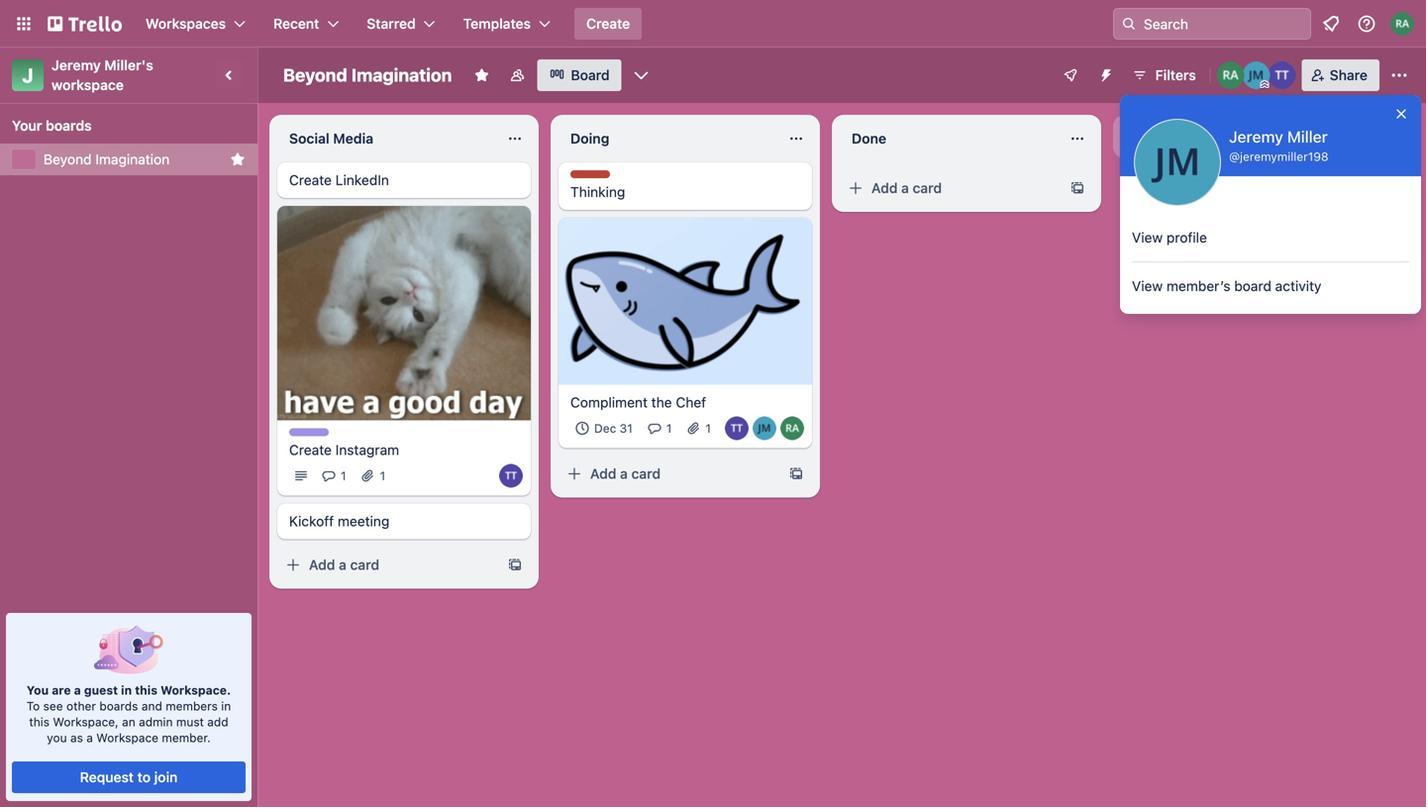 Task type: locate. For each thing, give the bounding box(es) containing it.
jeremy up the @
[[1230, 127, 1284, 146]]

2 horizontal spatial card
[[913, 180, 942, 196]]

jeremy for miller
[[1230, 127, 1284, 146]]

0 horizontal spatial ruby anderson (rubyanderson7) image
[[1218, 61, 1245, 89]]

0 vertical spatial create from template… image
[[1070, 180, 1086, 196]]

create from template… image
[[1070, 180, 1086, 196], [507, 557, 523, 573]]

workspace visible image
[[510, 67, 526, 83]]

2 vertical spatial terry turtle (terryturtle) image
[[499, 464, 523, 488]]

add a card button for social media
[[277, 549, 499, 581]]

create down social
[[289, 172, 332, 188]]

recent button
[[262, 8, 351, 40]]

imagination down starred popup button
[[352, 64, 452, 86]]

create for create linkedin
[[289, 172, 332, 188]]

add a card button down kickoff meeting link
[[277, 549, 499, 581]]

0 horizontal spatial create from template… image
[[507, 557, 523, 573]]

workspace navigation collapse icon image
[[216, 61, 244, 89]]

to
[[27, 700, 40, 713]]

a
[[902, 180, 910, 196], [620, 466, 628, 482], [339, 557, 347, 573], [74, 684, 81, 698], [86, 731, 93, 745]]

view for view member's board activity
[[1133, 278, 1163, 294]]

1
[[667, 422, 672, 436], [706, 422, 711, 436], [341, 469, 346, 483], [380, 469, 386, 483]]

add a card button down "done" text box
[[840, 172, 1062, 204]]

add a card down 31
[[591, 466, 661, 482]]

2 horizontal spatial add a card
[[872, 180, 942, 196]]

social media
[[289, 130, 374, 147]]

add a card down done
[[872, 180, 942, 196]]

imagination down your boards with 1 items element
[[95, 151, 170, 167]]

add down dec 31 checkbox
[[591, 466, 617, 482]]

boards
[[46, 117, 92, 134], [99, 700, 138, 713]]

this up and on the left bottom of the page
[[135, 684, 158, 698]]

1 vertical spatial boards
[[99, 700, 138, 713]]

members
[[166, 700, 218, 713]]

in
[[121, 684, 132, 698], [221, 700, 231, 713]]

you
[[47, 731, 67, 745]]

2 vertical spatial card
[[350, 557, 380, 573]]

an
[[122, 715, 135, 729]]

1 horizontal spatial beyond
[[283, 64, 347, 86]]

view profile
[[1133, 229, 1208, 246]]

view left member's
[[1133, 278, 1163, 294]]

ruby anderson (rubyanderson7) image right open information menu icon
[[1391, 12, 1415, 36]]

kickoff meeting link
[[289, 512, 519, 532]]

1 horizontal spatial terry turtle (terryturtle) image
[[725, 417, 749, 441]]

card
[[913, 180, 942, 196], [632, 466, 661, 482], [350, 557, 380, 573]]

0 horizontal spatial jeremy miller (jeremymiller198) image
[[753, 417, 777, 441]]

templates
[[463, 15, 531, 32]]

beyond inside text box
[[283, 64, 347, 86]]

beyond down recent popup button
[[283, 64, 347, 86]]

a down "done" text box
[[902, 180, 910, 196]]

this
[[135, 684, 158, 698], [29, 715, 50, 729]]

dec
[[595, 422, 617, 436]]

1 vertical spatial jeremy miller (jeremymiller198) image
[[1135, 119, 1222, 206]]

create down color: purple, title: none "image"
[[289, 442, 332, 458]]

card for social media
[[350, 557, 380, 573]]

add a card for social media
[[309, 557, 380, 573]]

customize views image
[[632, 65, 652, 85]]

beyond imagination down starred
[[283, 64, 452, 86]]

compliment the chef link
[[571, 393, 801, 413]]

jeremymiller198
[[1241, 150, 1329, 164]]

0 vertical spatial jeremy
[[52, 57, 101, 73]]

jeremy inside jeremy miller's workspace
[[52, 57, 101, 73]]

0 vertical spatial view
[[1133, 229, 1163, 246]]

1 horizontal spatial card
[[632, 466, 661, 482]]

show menu image
[[1390, 65, 1410, 85]]

social
[[289, 130, 330, 147]]

1 vertical spatial add a card button
[[559, 459, 781, 490]]

1 horizontal spatial add a card
[[591, 466, 661, 482]]

the
[[652, 395, 672, 411]]

workspace,
[[53, 715, 119, 729]]

imagination
[[352, 64, 452, 86], [95, 151, 170, 167]]

add a card button for doing
[[559, 459, 781, 490]]

1 horizontal spatial jeremy miller (jeremymiller198) image
[[1135, 119, 1222, 206]]

color: purple, title: none image
[[289, 428, 329, 436]]

0 vertical spatial imagination
[[352, 64, 452, 86]]

jeremy miller (jeremymiller198) image down search field
[[1243, 61, 1271, 89]]

add left another
[[1149, 128, 1176, 145]]

board link
[[537, 59, 622, 91]]

jeremy miller (jeremymiller198) image left the @
[[1135, 119, 1222, 206]]

jeremy inside the jeremy miller @ jeremymiller198
[[1230, 127, 1284, 146]]

boards up an at the left bottom
[[99, 700, 138, 713]]

imagination inside text box
[[352, 64, 452, 86]]

0 vertical spatial jeremy miller (jeremymiller198) image
[[1243, 61, 1271, 89]]

open information menu image
[[1358, 14, 1377, 34]]

1 vertical spatial add a card
[[591, 466, 661, 482]]

add a card down kickoff meeting
[[309, 557, 380, 573]]

1 horizontal spatial in
[[221, 700, 231, 713]]

1 horizontal spatial add a card button
[[559, 459, 781, 490]]

0 vertical spatial boards
[[46, 117, 92, 134]]

request to join
[[80, 769, 178, 786]]

1 horizontal spatial ruby anderson (rubyanderson7) image
[[1391, 12, 1415, 36]]

beyond imagination
[[283, 64, 452, 86], [44, 151, 170, 167]]

thoughts thinking
[[571, 171, 626, 200]]

beyond imagination inside text box
[[283, 64, 452, 86]]

a right as
[[86, 731, 93, 745]]

primary element
[[0, 0, 1427, 48]]

0 horizontal spatial add a card
[[309, 557, 380, 573]]

boards right your
[[46, 117, 92, 134]]

chef
[[676, 395, 707, 411]]

are
[[52, 684, 71, 698]]

31
[[620, 422, 633, 436]]

add a card button down 31
[[559, 459, 781, 490]]

jeremy miller (jeremymiller198) image
[[1243, 61, 1271, 89], [1135, 119, 1222, 206], [753, 417, 777, 441]]

ruby anderson (rubyanderson7) image left this member is an admin of this board. icon
[[1218, 61, 1245, 89]]

view left profile
[[1133, 229, 1163, 246]]

0 vertical spatial in
[[121, 684, 132, 698]]

create up board
[[587, 15, 630, 32]]

terry turtle (terryturtle) image
[[1269, 61, 1297, 89], [725, 417, 749, 441], [499, 464, 523, 488]]

0 vertical spatial beyond
[[283, 64, 347, 86]]

add down done
[[872, 180, 898, 196]]

add for doing the add a card button
[[591, 466, 617, 482]]

this down 'to'
[[29, 715, 50, 729]]

1 vertical spatial create from template… image
[[507, 557, 523, 573]]

Search field
[[1138, 9, 1311, 39]]

beyond
[[283, 64, 347, 86], [44, 151, 92, 167]]

linkedin
[[336, 172, 389, 188]]

create button
[[575, 8, 642, 40]]

1 down instagram
[[380, 469, 386, 483]]

card down 31
[[632, 466, 661, 482]]

1 horizontal spatial beyond imagination
[[283, 64, 452, 86]]

templates button
[[452, 8, 563, 40]]

thinking link
[[571, 182, 801, 202]]

doing
[[571, 130, 610, 147]]

2 view from the top
[[1133, 278, 1163, 294]]

create linkedin link
[[289, 170, 519, 190]]

0 horizontal spatial imagination
[[95, 151, 170, 167]]

a down kickoff meeting
[[339, 557, 347, 573]]

create from template… image
[[789, 466, 805, 482]]

1 horizontal spatial this
[[135, 684, 158, 698]]

back to home image
[[48, 8, 122, 40]]

1 vertical spatial beyond
[[44, 151, 92, 167]]

filters button
[[1126, 59, 1203, 91]]

0 horizontal spatial beyond imagination
[[44, 151, 170, 167]]

a for the right the add a card button
[[902, 180, 910, 196]]

2 vertical spatial add a card button
[[277, 549, 499, 581]]

2 horizontal spatial terry turtle (terryturtle) image
[[1269, 61, 1297, 89]]

1 vertical spatial terry turtle (terryturtle) image
[[725, 417, 749, 441]]

boards inside you are a guest in this workspace. to see other boards and members in this workspace, an admin must add you as a workspace member.
[[99, 700, 138, 713]]

0 vertical spatial beyond imagination
[[283, 64, 452, 86]]

0 horizontal spatial terry turtle (terryturtle) image
[[499, 464, 523, 488]]

to
[[137, 769, 151, 786]]

jeremy miller (jeremymiller198) image left ruby anderson (rubyanderson7) icon on the bottom right
[[753, 417, 777, 441]]

0 horizontal spatial jeremy
[[52, 57, 101, 73]]

0 horizontal spatial card
[[350, 557, 380, 573]]

1 horizontal spatial jeremy
[[1230, 127, 1284, 146]]

1 down the create instagram on the left of the page
[[341, 469, 346, 483]]

board
[[1235, 278, 1272, 294]]

add down kickoff
[[309, 557, 335, 573]]

1 vertical spatial this
[[29, 715, 50, 729]]

0 horizontal spatial add a card button
[[277, 549, 499, 581]]

create inside button
[[587, 15, 630, 32]]

share
[[1330, 67, 1368, 83]]

1 horizontal spatial create from template… image
[[1070, 180, 1086, 196]]

beyond imagination down your boards with 1 items element
[[44, 151, 170, 167]]

Board name text field
[[273, 59, 462, 91]]

beyond imagination link
[[44, 150, 222, 169]]

add
[[1149, 128, 1176, 145], [872, 180, 898, 196], [591, 466, 617, 482], [309, 557, 335, 573]]

0 vertical spatial terry turtle (terryturtle) image
[[1269, 61, 1297, 89]]

activity
[[1276, 278, 1322, 294]]

Done text field
[[840, 123, 1058, 155]]

view
[[1133, 229, 1163, 246], [1133, 278, 1163, 294]]

jeremy miller @ jeremymiller198
[[1230, 127, 1329, 164]]

1 vertical spatial view
[[1133, 278, 1163, 294]]

1 vertical spatial card
[[632, 466, 661, 482]]

close image
[[1394, 106, 1410, 122]]

filters
[[1156, 67, 1197, 83]]

add a card button
[[840, 172, 1062, 204], [559, 459, 781, 490], [277, 549, 499, 581]]

0 vertical spatial add a card button
[[840, 172, 1062, 204]]

2 vertical spatial add a card
[[309, 557, 380, 573]]

1 vertical spatial in
[[221, 700, 231, 713]]

1 horizontal spatial imagination
[[352, 64, 452, 86]]

share button
[[1303, 59, 1380, 91]]

0 vertical spatial create
[[587, 15, 630, 32]]

ruby anderson (rubyanderson7) image
[[1391, 12, 1415, 36], [1218, 61, 1245, 89]]

1 vertical spatial beyond imagination
[[44, 151, 170, 167]]

in up add
[[221, 700, 231, 713]]

a right 'are' at the left
[[74, 684, 81, 698]]

1 vertical spatial create
[[289, 172, 332, 188]]

1 horizontal spatial boards
[[99, 700, 138, 713]]

1 vertical spatial jeremy
[[1230, 127, 1284, 146]]

beyond imagination inside 'link'
[[44, 151, 170, 167]]

starred button
[[355, 8, 448, 40]]

0 horizontal spatial beyond
[[44, 151, 92, 167]]

card down meeting
[[350, 557, 380, 573]]

card down "done" text box
[[913, 180, 942, 196]]

jeremy up workspace
[[52, 57, 101, 73]]

1 view from the top
[[1133, 229, 1163, 246]]

as
[[70, 731, 83, 745]]

jeremy
[[52, 57, 101, 73], [1230, 127, 1284, 146]]

0 horizontal spatial this
[[29, 715, 50, 729]]

1 vertical spatial imagination
[[95, 151, 170, 167]]

done
[[852, 130, 887, 147]]

imagination inside 'link'
[[95, 151, 170, 167]]

in right guest
[[121, 684, 132, 698]]

a down 31
[[620, 466, 628, 482]]

meeting
[[338, 513, 390, 530]]

2 vertical spatial create
[[289, 442, 332, 458]]

beyond down your boards
[[44, 151, 92, 167]]

2 vertical spatial jeremy miller (jeremymiller198) image
[[753, 417, 777, 441]]



Task type: vqa. For each thing, say whether or not it's contained in the screenshot.
the left Imagination
yes



Task type: describe. For each thing, give the bounding box(es) containing it.
view for view profile
[[1133, 229, 1163, 246]]

0 notifications image
[[1320, 12, 1344, 36]]

list
[[1234, 128, 1253, 145]]

dec 31
[[595, 422, 633, 436]]

0 vertical spatial card
[[913, 180, 942, 196]]

another
[[1179, 128, 1230, 145]]

jeremy for miller's
[[52, 57, 101, 73]]

create for create instagram
[[289, 442, 332, 458]]

beyond inside 'link'
[[44, 151, 92, 167]]

your boards with 1 items element
[[12, 114, 236, 138]]

0 horizontal spatial boards
[[46, 117, 92, 134]]

add another list
[[1149, 128, 1253, 145]]

create instagram link
[[289, 440, 519, 460]]

create from template… image for the right the add a card button
[[1070, 180, 1086, 196]]

guest
[[84, 684, 118, 698]]

automation image
[[1091, 59, 1119, 87]]

recent
[[274, 15, 319, 32]]

starred icon image
[[230, 152, 246, 167]]

add another list button
[[1114, 115, 1383, 159]]

add a card for doing
[[591, 466, 661, 482]]

2 horizontal spatial add a card button
[[840, 172, 1062, 204]]

thoughts
[[571, 171, 625, 185]]

workspace
[[96, 731, 159, 745]]

this member is an admin of this board. image
[[1261, 80, 1270, 89]]

you are a guest in this workspace. to see other boards and members in this workspace, an admin must add you as a workspace member.
[[27, 684, 231, 745]]

workspace
[[52, 77, 124, 93]]

miller
[[1288, 127, 1329, 146]]

@
[[1230, 150, 1241, 164]]

a for social media's the add a card button
[[339, 557, 347, 573]]

see
[[43, 700, 63, 713]]

jeremy miller's workspace
[[52, 57, 157, 93]]

power ups image
[[1063, 67, 1079, 83]]

1 vertical spatial ruby anderson (rubyanderson7) image
[[1218, 61, 1245, 89]]

must
[[176, 715, 204, 729]]

0 vertical spatial add a card
[[872, 180, 942, 196]]

0 vertical spatial this
[[135, 684, 158, 698]]

2 horizontal spatial jeremy miller (jeremymiller198) image
[[1243, 61, 1271, 89]]

admin
[[139, 715, 173, 729]]

profile
[[1167, 229, 1208, 246]]

other
[[66, 700, 96, 713]]

kickoff meeting
[[289, 513, 390, 530]]

and
[[142, 700, 162, 713]]

compliment
[[571, 395, 648, 411]]

member's
[[1167, 278, 1231, 294]]

j
[[22, 63, 33, 87]]

add for add another list button
[[1149, 128, 1176, 145]]

Social Media text field
[[277, 123, 495, 155]]

add
[[207, 715, 229, 729]]

request
[[80, 769, 134, 786]]

star or unstar board image
[[474, 67, 490, 83]]

your
[[12, 117, 42, 134]]

create for create
[[587, 15, 630, 32]]

your boards
[[12, 117, 92, 134]]

request to join button
[[12, 762, 246, 794]]

you
[[27, 684, 49, 698]]

search image
[[1122, 16, 1138, 32]]

member.
[[162, 731, 211, 745]]

board
[[571, 67, 610, 83]]

ruby anderson (rubyanderson7) image
[[781, 417, 805, 441]]

thinking
[[571, 184, 626, 200]]

1 down the
[[667, 422, 672, 436]]

miller's
[[104, 57, 153, 73]]

Doing text field
[[559, 123, 777, 155]]

workspaces
[[146, 15, 226, 32]]

color: bold red, title: "thoughts" element
[[571, 170, 625, 185]]

starred
[[367, 15, 416, 32]]

workspaces button
[[134, 8, 258, 40]]

0 horizontal spatial in
[[121, 684, 132, 698]]

kickoff
[[289, 513, 334, 530]]

create linkedin
[[289, 172, 389, 188]]

instagram
[[336, 442, 399, 458]]

media
[[333, 130, 374, 147]]

a for doing the add a card button
[[620, 466, 628, 482]]

add for the right the add a card button
[[872, 180, 898, 196]]

create from template… image for social media's the add a card button
[[507, 557, 523, 573]]

1 down chef at the left of the page
[[706, 422, 711, 436]]

compliment the chef
[[571, 395, 707, 411]]

view member's board activity
[[1133, 278, 1322, 294]]

add for social media's the add a card button
[[309, 557, 335, 573]]

join
[[154, 769, 178, 786]]

Dec 31 checkbox
[[571, 417, 639, 441]]

workspace.
[[161, 684, 231, 698]]

card for doing
[[632, 466, 661, 482]]

create instagram
[[289, 442, 399, 458]]

0 vertical spatial ruby anderson (rubyanderson7) image
[[1391, 12, 1415, 36]]



